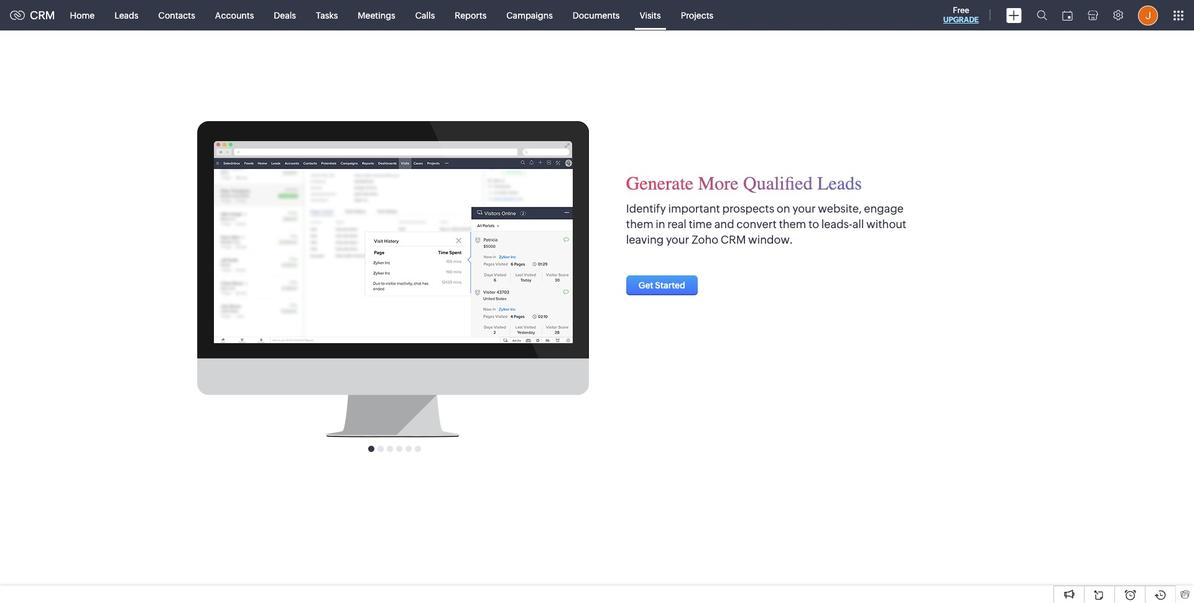 Task type: locate. For each thing, give the bounding box(es) containing it.
meetings link
[[348, 0, 405, 30]]

time
[[689, 218, 712, 231]]

1 vertical spatial your
[[666, 233, 689, 246]]

zoho
[[692, 233, 719, 246]]

your down real at the right top of the page
[[666, 233, 689, 246]]

1 them from the left
[[626, 218, 654, 231]]

identify
[[626, 202, 666, 215]]

crm
[[30, 9, 55, 22], [721, 233, 746, 246]]

1 vertical spatial leads
[[817, 172, 862, 195]]

1 horizontal spatial leads
[[817, 172, 862, 195]]

create menu element
[[999, 0, 1029, 30]]

them
[[626, 218, 654, 231], [779, 218, 806, 231]]

search element
[[1029, 0, 1055, 30]]

0 horizontal spatial them
[[626, 218, 654, 231]]

calendar image
[[1062, 10, 1073, 20]]

contacts
[[158, 10, 195, 20]]

tasks
[[316, 10, 338, 20]]

visits link
[[630, 0, 671, 30]]

documents
[[573, 10, 620, 20]]

identify important prospects on your website, engage them in real time and convert them to leads-all without leaving your zoho crm window.
[[626, 202, 907, 246]]

your
[[793, 202, 816, 215], [666, 233, 689, 246]]

started
[[655, 281, 686, 291]]

get started button
[[626, 276, 698, 296]]

0 vertical spatial crm
[[30, 9, 55, 22]]

generate
[[626, 172, 694, 195]]

crm left home link
[[30, 9, 55, 22]]

engage
[[864, 202, 904, 215]]

crm link
[[10, 9, 55, 22]]

0 vertical spatial your
[[793, 202, 816, 215]]

convert
[[737, 218, 777, 231]]

get started
[[639, 281, 686, 291]]

reports link
[[445, 0, 497, 30]]

your up to
[[793, 202, 816, 215]]

1 horizontal spatial them
[[779, 218, 806, 231]]

projects link
[[671, 0, 724, 30]]

crm down and
[[721, 233, 746, 246]]

leads
[[115, 10, 138, 20], [817, 172, 862, 195]]

projects
[[681, 10, 714, 20]]

them down on
[[779, 218, 806, 231]]

1 horizontal spatial your
[[793, 202, 816, 215]]

1 vertical spatial crm
[[721, 233, 746, 246]]

accounts link
[[205, 0, 264, 30]]

all
[[853, 218, 864, 231]]

them up leaving
[[626, 218, 654, 231]]

home
[[70, 10, 95, 20]]

leads up website,
[[817, 172, 862, 195]]

accounts
[[215, 10, 254, 20]]

real
[[668, 218, 687, 231]]

0 horizontal spatial crm
[[30, 9, 55, 22]]

free
[[953, 6, 969, 15]]

crm inside identify important prospects on your website, engage them in real time and convert them to leads-all without leaving your zoho crm window.
[[721, 233, 746, 246]]

0 vertical spatial leads
[[115, 10, 138, 20]]

window.
[[748, 233, 793, 246]]

0 horizontal spatial leads
[[115, 10, 138, 20]]

free upgrade
[[943, 6, 979, 24]]

campaigns link
[[497, 0, 563, 30]]

leads right home
[[115, 10, 138, 20]]

2 them from the left
[[779, 218, 806, 231]]

0 horizontal spatial your
[[666, 233, 689, 246]]

1 horizontal spatial crm
[[721, 233, 746, 246]]

profile element
[[1131, 0, 1166, 30]]



Task type: vqa. For each thing, say whether or not it's contained in the screenshot.
top MACLEAD@NOEMAIL.COM
no



Task type: describe. For each thing, give the bounding box(es) containing it.
contacts link
[[148, 0, 205, 30]]

home link
[[60, 0, 105, 30]]

documents link
[[563, 0, 630, 30]]

in
[[656, 218, 665, 231]]

calls link
[[405, 0, 445, 30]]

prospects
[[722, 202, 774, 215]]

important
[[668, 202, 720, 215]]

website,
[[818, 202, 862, 215]]

upgrade
[[943, 16, 979, 24]]

to
[[809, 218, 819, 231]]

create menu image
[[1006, 8, 1022, 23]]

meetings
[[358, 10, 395, 20]]

qualified
[[743, 172, 813, 195]]

tasks link
[[306, 0, 348, 30]]

get
[[639, 281, 653, 291]]

search image
[[1037, 10, 1047, 21]]

profile image
[[1138, 5, 1158, 25]]

without
[[866, 218, 907, 231]]

deals
[[274, 10, 296, 20]]

visits
[[640, 10, 661, 20]]

leads link
[[105, 0, 148, 30]]

more
[[698, 172, 739, 195]]

and
[[714, 218, 734, 231]]

campaigns
[[506, 10, 553, 20]]

leaving
[[626, 233, 664, 246]]

reports
[[455, 10, 487, 20]]

deals link
[[264, 0, 306, 30]]

generate more qualified leads
[[626, 172, 862, 195]]

on
[[777, 202, 790, 215]]

calls
[[415, 10, 435, 20]]

leads-
[[822, 218, 853, 231]]



